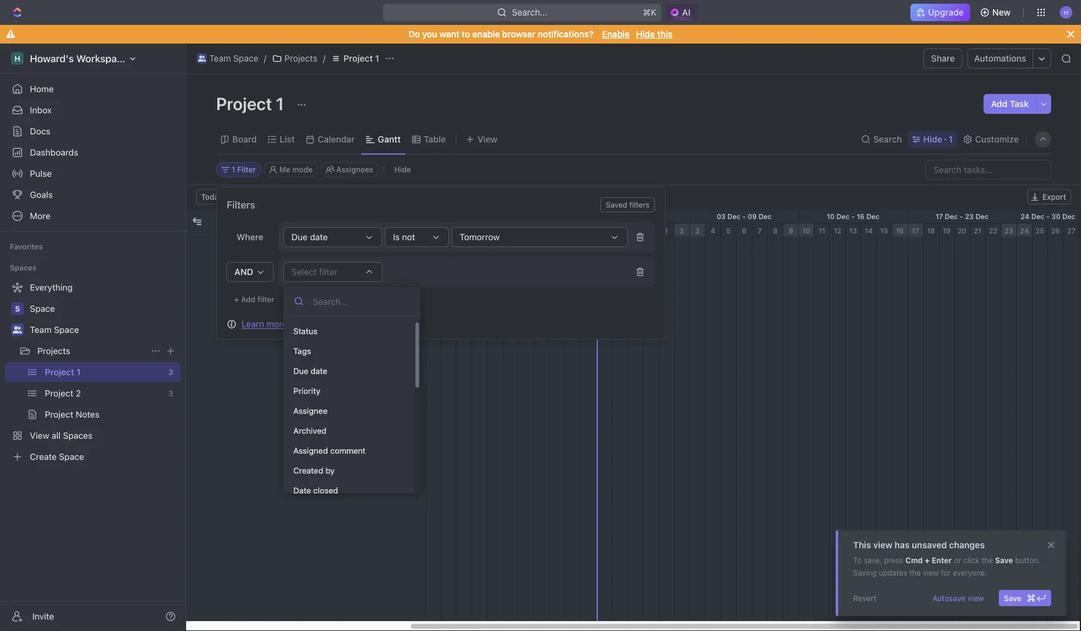 Task type: describe. For each thing, give the bounding box(es) containing it.
+ inside this view has unsaved changes to save, press cmd + enter or click the save button. saving updates the view for everyone.
[[925, 556, 930, 565]]

27 for 2nd the 27 element from left
[[1068, 227, 1076, 235]]

 image for 4th column header
[[410, 220, 419, 228]]

2 20 element from the left
[[955, 224, 970, 238]]

24 for second 24 'element' from the left
[[1020, 227, 1029, 235]]

enable
[[602, 29, 630, 39]]

project 1 for project 1 link
[[344, 53, 379, 64]]

assignees
[[336, 165, 373, 174]]

- for 16
[[852, 212, 855, 221]]

1 horizontal spatial 30
[[1052, 212, 1061, 221]]

pulse link
[[5, 164, 181, 184]]

1 vertical spatial projects link
[[37, 341, 146, 361]]

date
[[293, 486, 311, 496]]

user group image
[[13, 326, 22, 334]]

space inside sidebar navigation
[[54, 325, 79, 335]]

created by
[[293, 466, 335, 476]]

1 20 from the left
[[491, 227, 500, 235]]

25 for first 25 element from right
[[1036, 227, 1045, 235]]

14
[[865, 227, 873, 235]]

2 18 element from the left
[[924, 224, 939, 238]]

add task button
[[984, 94, 1037, 114]]

save inside this view has unsaved changes to save, press cmd + enter or click the save button. saving updates the view for everyone.
[[995, 556, 1013, 565]]

spaces
[[10, 263, 36, 272]]

share button
[[924, 49, 963, 69]]

15 element
[[877, 224, 893, 238]]

sidebar navigation
[[0, 44, 186, 632]]

2 22 element from the left
[[986, 224, 1002, 238]]

search...
[[512, 7, 548, 17]]

user group image
[[198, 55, 206, 62]]

1 horizontal spatial hide
[[636, 29, 655, 39]]

table link
[[421, 131, 446, 148]]

2 horizontal spatial 17
[[936, 212, 943, 221]]

1 filter
[[232, 165, 256, 174]]

filter
[[237, 165, 256, 174]]

2 column header from the left
[[205, 210, 224, 237]]

revert button
[[848, 591, 882, 607]]

2 26 element from the left
[[1048, 224, 1064, 238]]

automations button
[[968, 49, 1033, 68]]

2 21 element from the left
[[970, 224, 986, 238]]

today inside button
[[201, 193, 223, 202]]

this view has unsaved changes to save, press cmd + enter or click the save button. saving updates the view for everyone.
[[853, 540, 1041, 577]]

1 27 element from the left
[[597, 224, 612, 238]]

this
[[853, 540, 871, 551]]

17 dec - 23 dec element
[[908, 210, 1017, 223]]

03 dec - 09 dec
[[717, 212, 772, 221]]

updates
[[879, 569, 908, 577]]

this
[[658, 29, 673, 39]]

goals link
[[5, 185, 181, 205]]

⌘k
[[643, 7, 657, 17]]

10 dec - 16 dec element
[[799, 210, 908, 223]]

19 for second 19 "element"
[[943, 227, 951, 235]]

27 for second the 27 element from the right
[[600, 227, 608, 235]]

home
[[30, 84, 54, 94]]

2 16 element from the left
[[893, 224, 908, 238]]

view for autosave
[[968, 594, 984, 603]]

1 vertical spatial filter
[[257, 295, 274, 304]]

name column header
[[224, 210, 386, 237]]

25 for second 25 element from the right
[[569, 227, 577, 235]]

do
[[409, 29, 420, 39]]

1 17 element from the left
[[441, 224, 457, 238]]

26 for 2nd 26 element from right
[[584, 227, 593, 235]]

for
[[941, 569, 951, 577]]

autosave
[[933, 594, 966, 603]]

09
[[748, 212, 757, 221]]

4 column header from the left
[[404, 210, 425, 237]]

29 element
[[628, 224, 643, 238]]

5
[[727, 227, 731, 235]]

nov
[[619, 212, 632, 221]]

0 vertical spatial projects link
[[269, 51, 321, 66]]

1 vertical spatial view
[[923, 569, 939, 577]]

unsaved
[[912, 540, 947, 551]]

invite
[[32, 612, 54, 622]]

5 dec from the left
[[867, 212, 880, 221]]

0 horizontal spatial add
[[241, 295, 255, 304]]

2 horizontal spatial 23
[[1005, 227, 1013, 235]]

saved filters
[[606, 201, 650, 209]]

filter inside dropdown button
[[319, 267, 338, 277]]

1 18 from the left
[[460, 227, 468, 235]]

1 vertical spatial filters
[[315, 319, 338, 329]]

28 element
[[612, 224, 628, 238]]

Search tasks... text field
[[926, 160, 1051, 179]]

1 25 element from the left
[[566, 224, 581, 238]]

9 dec from the left
[[1063, 212, 1076, 221]]

has
[[895, 540, 910, 551]]

cmd
[[906, 556, 923, 565]]

do you want to enable browser notifications? enable hide this
[[409, 29, 673, 39]]

calendar
[[318, 134, 355, 145]]

2 17 element from the left
[[908, 224, 924, 238]]

automations
[[974, 53, 1027, 64]]

26 for 26 nov - 02 dec
[[608, 212, 617, 221]]

1 vertical spatial project
[[216, 93, 272, 114]]

0 vertical spatial team space link
[[194, 51, 262, 66]]

8
[[773, 227, 778, 235]]

10 for 10 dec - 16 dec
[[827, 212, 835, 221]]

customize
[[975, 134, 1019, 145]]

16 for first 16 element from right
[[896, 227, 904, 235]]

1 column header from the left
[[186, 210, 205, 237]]

10 dec - 16 dec
[[827, 212, 880, 221]]

1 vertical spatial the
[[910, 569, 921, 577]]

docs link
[[5, 121, 181, 141]]

and
[[234, 267, 253, 277]]

2 / from the left
[[323, 53, 326, 64]]

29
[[631, 227, 640, 235]]

search
[[874, 134, 902, 145]]

due date
[[293, 367, 327, 376]]

16 for 1st 16 element from the left
[[429, 227, 437, 235]]

board
[[232, 134, 257, 145]]

3 dec from the left
[[759, 212, 772, 221]]

search button
[[857, 131, 906, 148]]

1 21 element from the left
[[503, 224, 519, 238]]

1 horizontal spatial team
[[209, 53, 231, 64]]

12
[[834, 227, 842, 235]]

1 horizontal spatial team space
[[209, 53, 258, 64]]

autosave view
[[933, 594, 984, 603]]

26 nov - 02 dec element
[[581, 210, 690, 223]]

everyone.
[[953, 569, 988, 577]]

2 21 from the left
[[974, 227, 982, 235]]

changes
[[949, 540, 985, 551]]

enable
[[472, 29, 500, 39]]

1 / from the left
[[264, 53, 267, 64]]

project 1 cell
[[224, 238, 386, 259]]

1 23 element from the left
[[534, 224, 550, 238]]

more
[[267, 319, 287, 329]]

1 vertical spatial 30
[[646, 227, 655, 235]]

1 20 element from the left
[[488, 224, 503, 238]]

want
[[440, 29, 460, 39]]

1 horizontal spatial today
[[600, 240, 618, 247]]

saved
[[606, 201, 628, 209]]

assigned comment
[[293, 446, 366, 456]]

dashboards link
[[5, 143, 181, 163]]

created
[[293, 466, 323, 476]]

13
[[849, 227, 857, 235]]

03 dec - 09 dec element
[[690, 210, 799, 223]]

team space inside sidebar navigation
[[30, 325, 79, 335]]

saving
[[853, 569, 877, 577]]

17 dec - 23 dec
[[936, 212, 989, 221]]

enter
[[932, 556, 952, 565]]

pulse
[[30, 168, 52, 179]]

save,
[[864, 556, 882, 565]]

24 dec - 30 dec
[[1021, 212, 1076, 221]]

2 23 element from the left
[[1002, 224, 1017, 238]]

browser
[[502, 29, 536, 39]]

1 24 element from the left
[[550, 224, 566, 238]]

2 24 element from the left
[[1017, 224, 1033, 238]]

notifications?
[[538, 29, 594, 39]]



Task type: locate. For each thing, give the bounding box(es) containing it.
23 down 17 dec - 23 dec element
[[1005, 227, 1013, 235]]

3 - from the left
[[852, 212, 855, 221]]

24 element down 19 nov - 25 nov element at the top of page
[[550, 224, 566, 238]]

1 horizontal spatial 20 element
[[955, 224, 970, 238]]

0 horizontal spatial 18 element
[[457, 224, 472, 238]]

- down export button
[[1047, 212, 1050, 221]]

assigned
[[293, 446, 328, 456]]

25 element down 24 dec - 30 dec
[[1033, 224, 1048, 238]]

17 element down 12 nov - 18 nov element
[[441, 224, 457, 238]]

0 horizontal spatial the
[[910, 569, 921, 577]]

24 down export button
[[1021, 212, 1030, 221]]

learn
[[242, 319, 264, 329]]

1 horizontal spatial 23
[[965, 212, 974, 221]]

1 horizontal spatial 18
[[927, 227, 935, 235]]

0 vertical spatial projects
[[285, 53, 317, 64]]

hide right search
[[924, 134, 943, 145]]

11
[[819, 227, 826, 235]]

home link
[[5, 79, 181, 99]]

0 vertical spatial 30
[[1052, 212, 1061, 221]]

10
[[827, 212, 835, 221], [803, 227, 811, 235]]

- down search tasks... text field
[[960, 212, 963, 221]]

learn more about filters
[[242, 319, 338, 329]]

 image down today button
[[193, 217, 202, 226]]

- for 02
[[634, 212, 637, 221]]

18 element down 17 dec - 23 dec
[[924, 224, 939, 238]]

assignee
[[293, 406, 328, 416]]

filters
[[630, 201, 650, 209], [315, 319, 338, 329]]

1 19 from the left
[[476, 227, 484, 235]]

or
[[954, 556, 961, 565]]

1 22 from the left
[[522, 227, 531, 235]]

 image for 4th column header from right
[[193, 217, 202, 226]]

0 horizontal spatial space
[[54, 325, 79, 335]]

closed
[[313, 486, 338, 496]]

1 16 element from the left
[[425, 224, 441, 238]]

- for 23
[[960, 212, 963, 221]]

21 element
[[503, 224, 519, 238], [970, 224, 986, 238]]

inbox
[[30, 105, 52, 115]]

1 19 element from the left
[[472, 224, 488, 238]]

11 element
[[815, 224, 830, 238]]

date closed
[[293, 486, 338, 496]]

0 horizontal spatial +
[[234, 295, 239, 304]]

save down button.
[[1004, 594, 1022, 603]]

4 dec from the left
[[837, 212, 850, 221]]

1 vertical spatial add
[[241, 295, 255, 304]]

25 element
[[566, 224, 581, 238], [1033, 224, 1048, 238]]

dashboards
[[30, 147, 78, 158]]

0 horizontal spatial 23
[[538, 227, 546, 235]]

0 horizontal spatial filter
[[257, 295, 274, 304]]

hide button
[[390, 162, 416, 177]]

2 27 from the left
[[1068, 227, 1076, 235]]

1 inside "cell"
[[275, 244, 279, 253]]

1 horizontal spatial the
[[982, 556, 993, 565]]

team space right user group image
[[30, 325, 79, 335]]

2 27 element from the left
[[1064, 224, 1080, 238]]

the down the 'cmd'
[[910, 569, 921, 577]]

hide left this
[[636, 29, 655, 39]]

1 horizontal spatial 26
[[608, 212, 617, 221]]

21 down 17 dec - 23 dec element
[[974, 227, 982, 235]]

2 vertical spatial hide
[[395, 165, 411, 174]]

20 element
[[488, 224, 503, 238], [955, 224, 970, 238]]

20 down 17 dec - 23 dec
[[958, 227, 967, 235]]

2 dec from the left
[[728, 212, 741, 221]]

2 25 element from the left
[[1033, 224, 1048, 238]]

2 22 from the left
[[989, 227, 998, 235]]

1 filter button
[[216, 162, 261, 177]]

19 element down 17 dec - 23 dec
[[939, 224, 955, 238]]

projects link
[[269, 51, 321, 66], [37, 341, 146, 361]]

0 horizontal spatial view
[[873, 540, 893, 551]]

16 element down 12 nov - 18 nov element
[[425, 224, 441, 238]]

18 element
[[457, 224, 472, 238], [924, 224, 939, 238]]

2 horizontal spatial 26
[[1051, 227, 1060, 235]]

17 element
[[441, 224, 457, 238], [908, 224, 924, 238]]

- inside 26 nov - 02 dec element
[[634, 212, 637, 221]]

add left task
[[991, 99, 1008, 109]]

13 element
[[846, 224, 861, 238]]

add task
[[991, 99, 1029, 109]]

18 element down 12 nov - 18 nov element
[[457, 224, 472, 238]]

0 horizontal spatial filters
[[315, 319, 338, 329]]

today down 1 filter dropdown button
[[201, 193, 223, 202]]

0 horizontal spatial 19
[[476, 227, 484, 235]]

2 25 from the left
[[1036, 227, 1045, 235]]

7 dec from the left
[[976, 212, 989, 221]]

1 horizontal spatial 21 element
[[970, 224, 986, 238]]

press
[[884, 556, 904, 565]]

1 horizontal spatial space
[[233, 53, 258, 64]]

1 horizontal spatial 17 element
[[908, 224, 924, 238]]

export button
[[1028, 190, 1071, 205]]

tree
[[5, 278, 181, 467]]

view up save,
[[873, 540, 893, 551]]

to
[[853, 556, 862, 565]]

26 element left the 28
[[581, 224, 597, 238]]

today down the 28
[[600, 240, 618, 247]]

0 vertical spatial project 1
[[344, 53, 379, 64]]

0 horizontal spatial 16
[[429, 227, 437, 235]]

22 element down 19 nov - 25 nov element at the top of page
[[519, 224, 534, 238]]

24 for second 24 'element' from the right
[[553, 227, 562, 235]]

26 nov - 02 dec
[[608, 212, 663, 221]]

2 horizontal spatial hide
[[924, 134, 943, 145]]

date
[[311, 367, 327, 376]]

1 horizontal spatial projects
[[285, 53, 317, 64]]

1 vertical spatial save
[[1004, 594, 1022, 603]]

26 element down 24 dec - 30 dec element
[[1048, 224, 1064, 238]]

to
[[462, 29, 470, 39]]

26 element
[[581, 224, 597, 238], [1048, 224, 1064, 238]]

space right user group image
[[54, 325, 79, 335]]

1 horizontal spatial 27
[[1068, 227, 1076, 235]]

1 horizontal spatial 22
[[989, 227, 998, 235]]

12 element
[[830, 224, 846, 238]]

12 nov - 18 nov element
[[363, 210, 472, 223]]

0 horizontal spatial team space link
[[30, 320, 178, 340]]

0 horizontal spatial /
[[264, 53, 267, 64]]

due
[[293, 367, 308, 376]]

the
[[982, 556, 993, 565], [910, 569, 921, 577]]

- inside 17 dec - 23 dec element
[[960, 212, 963, 221]]

about
[[290, 319, 313, 329]]

priority
[[293, 387, 320, 396]]

0 horizontal spatial 24 element
[[550, 224, 566, 238]]

gantt link
[[375, 131, 401, 148]]

18 down 12 nov - 18 nov element
[[460, 227, 468, 235]]

save button
[[999, 591, 1051, 607]]

19 element
[[472, 224, 488, 238], [939, 224, 955, 238]]

0 horizontal spatial 10
[[803, 227, 811, 235]]

1 horizontal spatial add
[[991, 99, 1008, 109]]

20 element down 19 nov - 25 nov element at the top of page
[[488, 224, 503, 238]]

1 horizontal spatial team space link
[[194, 51, 262, 66]]

autosave view button
[[928, 591, 989, 607]]

hide
[[636, 29, 655, 39], [924, 134, 943, 145], [395, 165, 411, 174]]

0 vertical spatial +
[[234, 295, 239, 304]]

0 horizontal spatial 23 element
[[534, 224, 550, 238]]

20 element down 17 dec - 23 dec element
[[955, 224, 970, 238]]

hide for hide 1
[[924, 134, 943, 145]]

24 down 19 nov - 25 nov element at the top of page
[[553, 227, 562, 235]]

filter right select
[[319, 267, 338, 277]]

4
[[711, 227, 716, 235]]

1 vertical spatial team space
[[30, 325, 79, 335]]

- inside 24 dec - 30 dec element
[[1047, 212, 1050, 221]]

22 element
[[519, 224, 534, 238], [986, 224, 1002, 238]]

22 down 19 nov - 25 nov element at the top of page
[[522, 227, 531, 235]]

0 horizontal spatial 27
[[600, 227, 608, 235]]

0 horizontal spatial 17
[[445, 227, 452, 235]]

0 horizontal spatial 20
[[491, 227, 500, 235]]

- inside the 03 dec - 09 dec element
[[743, 212, 746, 221]]

save left button.
[[995, 556, 1013, 565]]

you
[[422, 29, 437, 39]]

24 for 24 dec - 30 dec
[[1021, 212, 1030, 221]]

team space
[[209, 53, 258, 64], [30, 325, 79, 335]]

1 horizontal spatial filters
[[630, 201, 650, 209]]

share
[[931, 53, 955, 64]]

0 horizontal spatial team
[[30, 325, 52, 335]]

24 dec - 30 dec element
[[1017, 210, 1080, 223]]

today button
[[196, 190, 228, 205]]

0 vertical spatial space
[[233, 53, 258, 64]]

27 element down 24 dec - 30 dec element
[[1064, 224, 1080, 238]]

9
[[789, 227, 793, 235]]

5 - from the left
[[1047, 212, 1050, 221]]

+ add filter
[[234, 295, 274, 304]]

1 - from the left
[[634, 212, 637, 221]]

0 vertical spatial save
[[995, 556, 1013, 565]]

inbox link
[[5, 100, 181, 120]]

archived
[[293, 426, 327, 436]]

comment
[[330, 446, 366, 456]]

hide for hide
[[395, 165, 411, 174]]

0 horizontal spatial today
[[201, 193, 223, 202]]

1 vertical spatial project 1
[[216, 93, 288, 114]]

Search... text field
[[313, 292, 410, 311]]

filters right about at the left
[[315, 319, 338, 329]]

1 vertical spatial +
[[925, 556, 930, 565]]

0 horizontal spatial team space
[[30, 325, 79, 335]]

task
[[1010, 99, 1029, 109]]

0 horizontal spatial 26 element
[[581, 224, 597, 238]]

list link
[[277, 131, 295, 148]]

hide down gantt
[[395, 165, 411, 174]]

26 left the 28
[[584, 227, 593, 235]]

+ right the 'cmd'
[[925, 556, 930, 565]]

16 element right 15
[[893, 224, 908, 238]]

23 element down 19 nov - 25 nov element at the top of page
[[534, 224, 550, 238]]

column header
[[186, 210, 205, 237], [205, 210, 224, 237], [386, 210, 404, 237], [404, 210, 425, 237]]

14 element
[[861, 224, 877, 238]]

30 right 29 element
[[646, 227, 655, 235]]

project inside project 1 "cell"
[[247, 244, 273, 253]]

19 for second 19 "element" from the right
[[476, 227, 484, 235]]

1 dec from the left
[[650, 212, 663, 221]]

add up learn
[[241, 295, 255, 304]]

0 horizontal spatial 17 element
[[441, 224, 457, 238]]

1 horizontal spatial 16
[[857, 212, 865, 221]]

by
[[326, 466, 335, 476]]

tree containing team space
[[5, 278, 181, 467]]

- inside 10 dec - 16 dec element
[[852, 212, 855, 221]]

0 vertical spatial filter
[[319, 267, 338, 277]]

1 26 element from the left
[[581, 224, 597, 238]]

2 - from the left
[[743, 212, 746, 221]]

projects inside tree
[[37, 346, 70, 356]]

1 horizontal spatial 17
[[912, 227, 919, 235]]

table
[[424, 134, 446, 145]]

22 down 17 dec - 23 dec element
[[989, 227, 998, 235]]

1 horizontal spatial 23 element
[[1002, 224, 1017, 238]]

19 element down 19 nov - 25 nov element at the top of page
[[472, 224, 488, 238]]

2 19 element from the left
[[939, 224, 955, 238]]

7
[[758, 227, 762, 235]]

1 horizontal spatial 26 element
[[1048, 224, 1064, 238]]

10 for 10
[[803, 227, 811, 235]]

1 27 from the left
[[600, 227, 608, 235]]

 image down hide button on the left top of page
[[410, 220, 419, 228]]

19 down 19 nov - 25 nov element at the top of page
[[476, 227, 484, 235]]

filter
[[319, 267, 338, 277], [257, 295, 274, 304]]

view left for
[[923, 569, 939, 577]]

0 horizontal spatial projects
[[37, 346, 70, 356]]

- for 30
[[1047, 212, 1050, 221]]

hide inside button
[[395, 165, 411, 174]]

21 down 19 nov - 25 nov element at the top of page
[[507, 227, 515, 235]]

1 18 element from the left
[[457, 224, 472, 238]]

24 element
[[550, 224, 566, 238], [1017, 224, 1033, 238]]

1 horizontal spatial 16 element
[[893, 224, 908, 238]]

hide 1
[[924, 134, 953, 145]]

23
[[965, 212, 974, 221], [538, 227, 546, 235], [1005, 227, 1013, 235]]

1 horizontal spatial /
[[323, 53, 326, 64]]

calendar link
[[315, 131, 355, 148]]

0 vertical spatial today
[[201, 193, 223, 202]]

- left 02
[[634, 212, 637, 221]]

project for project 1 "cell"
[[247, 244, 273, 253]]

20 down 19 nov - 25 nov element at the top of page
[[491, 227, 500, 235]]

4 - from the left
[[960, 212, 963, 221]]

0 horizontal spatial 22 element
[[519, 224, 534, 238]]

0 horizontal spatial 22
[[522, 227, 531, 235]]

0 vertical spatial filters
[[630, 201, 650, 209]]

15
[[881, 227, 888, 235]]

goals
[[30, 190, 53, 200]]

gantt
[[378, 134, 401, 145]]

add
[[991, 99, 1008, 109], [241, 295, 255, 304]]

project for project 1 link
[[344, 53, 373, 64]]

30 element
[[643, 224, 659, 238]]

learn more about filters link
[[242, 319, 338, 329]]

view inside button
[[968, 594, 984, 603]]

1 21 from the left
[[507, 227, 515, 235]]

25 element left the 28
[[566, 224, 581, 238]]

0 horizontal spatial  image
[[193, 217, 202, 226]]

1 vertical spatial team space link
[[30, 320, 178, 340]]

2 vertical spatial view
[[968, 594, 984, 603]]

21
[[507, 227, 515, 235], [974, 227, 982, 235]]

26 down 'saved'
[[608, 212, 617, 221]]

21 element down 17 dec - 23 dec element
[[970, 224, 986, 238]]

16 up 13 element
[[857, 212, 865, 221]]

project 1 - 0.00% row
[[186, 238, 425, 259]]

team inside sidebar navigation
[[30, 325, 52, 335]]

23 down 19 nov - 25 nov element at the top of page
[[538, 227, 546, 235]]

0 horizontal spatial 25
[[569, 227, 577, 235]]

assignees button
[[321, 162, 379, 177]]

25 left the 28
[[569, 227, 577, 235]]

26 for second 26 element from the left
[[1051, 227, 1060, 235]]

19 nov - 25 nov element
[[472, 210, 581, 223]]

27 down 24 dec - 30 dec element
[[1068, 227, 1076, 235]]

0 horizontal spatial 20 element
[[488, 224, 503, 238]]

27 element
[[597, 224, 612, 238], [1064, 224, 1080, 238]]

1
[[375, 53, 379, 64], [276, 93, 284, 114], [949, 134, 953, 145], [232, 165, 235, 174], [665, 227, 668, 235], [275, 244, 279, 253]]

10 up the 12
[[827, 212, 835, 221]]

project
[[344, 53, 373, 64], [216, 93, 272, 114], [247, 244, 273, 253]]

list
[[280, 134, 295, 145]]

project 1 for project 1 "cell"
[[247, 244, 279, 253]]

0 horizontal spatial 16 element
[[425, 224, 441, 238]]

0 horizontal spatial 21 element
[[503, 224, 519, 238]]

10 element
[[799, 224, 815, 238]]

6
[[742, 227, 747, 235]]

6 dec from the left
[[945, 212, 958, 221]]

19 down 17 dec - 23 dec
[[943, 227, 951, 235]]

0 vertical spatial add
[[991, 99, 1008, 109]]

- left 09
[[743, 212, 746, 221]]

25 down 24 dec - 30 dec
[[1036, 227, 1045, 235]]

1 horizontal spatial 25 element
[[1033, 224, 1048, 238]]

upgrade link
[[911, 4, 970, 21]]

03
[[717, 212, 726, 221]]

 image
[[193, 217, 202, 226], [410, 220, 419, 228]]

project 1 link
[[328, 51, 382, 66]]

1 horizontal spatial projects link
[[269, 51, 321, 66]]

1 horizontal spatial view
[[923, 569, 939, 577]]

- up 13
[[852, 212, 855, 221]]

2
[[680, 227, 684, 235]]

23 down search tasks... text field
[[965, 212, 974, 221]]

16 right the 15 element
[[896, 227, 904, 235]]

where
[[237, 232, 264, 242]]

30 down export
[[1052, 212, 1061, 221]]

0 vertical spatial the
[[982, 556, 993, 565]]

save inside button
[[1004, 594, 1022, 603]]

1 vertical spatial today
[[600, 240, 618, 247]]

27 left the 28
[[600, 227, 608, 235]]

- for 09
[[743, 212, 746, 221]]

dec inside 26 nov - 02 dec element
[[650, 212, 663, 221]]

16 down 12 nov - 18 nov element
[[429, 227, 437, 235]]

1 vertical spatial hide
[[924, 134, 943, 145]]

19
[[476, 227, 484, 235], [943, 227, 951, 235]]

1 horizontal spatial 25
[[1036, 227, 1045, 235]]

project 1 tree grid
[[186, 210, 425, 621]]

filters up 02
[[630, 201, 650, 209]]

23 element
[[534, 224, 550, 238], [1002, 224, 1017, 238]]

2 18 from the left
[[927, 227, 935, 235]]

+ down and on the top left of the page
[[234, 295, 239, 304]]

18 down 17 dec - 23 dec element
[[927, 227, 935, 235]]

02
[[639, 212, 648, 221]]

10 left 11
[[803, 227, 811, 235]]

upgrade
[[928, 7, 964, 17]]

team right user group image
[[30, 325, 52, 335]]

1 inside dropdown button
[[232, 165, 235, 174]]

2 horizontal spatial view
[[968, 594, 984, 603]]

23 element down 24 dec - 30 dec element
[[1002, 224, 1017, 238]]

1 22 element from the left
[[519, 224, 534, 238]]

project 1 inside "cell"
[[247, 244, 279, 253]]

view down everyone.
[[968, 594, 984, 603]]

25
[[569, 227, 577, 235], [1036, 227, 1045, 235]]

1 horizontal spatial 19 element
[[939, 224, 955, 238]]

24 down 24 dec - 30 dec
[[1020, 227, 1029, 235]]

1 horizontal spatial 22 element
[[986, 224, 1002, 238]]

2 vertical spatial project 1
[[247, 244, 279, 253]]

project inside project 1 link
[[344, 53, 373, 64]]

view for this
[[873, 540, 893, 551]]

new button
[[975, 2, 1018, 22]]

17 element right the 15 element
[[908, 224, 924, 238]]

24 element down 24 dec - 30 dec
[[1017, 224, 1033, 238]]

1 horizontal spatial 24 element
[[1017, 224, 1033, 238]]

tree inside sidebar navigation
[[5, 278, 181, 467]]

22 element down 17 dec - 23 dec element
[[986, 224, 1002, 238]]

favorites button
[[5, 239, 48, 254]]

row
[[186, 210, 425, 238]]

the right click
[[982, 556, 993, 565]]

status
[[293, 327, 318, 336]]

space right user group icon
[[233, 53, 258, 64]]

add inside "button"
[[991, 99, 1008, 109]]

1 horizontal spatial 18 element
[[924, 224, 939, 238]]

8 dec from the left
[[1032, 212, 1045, 221]]

new
[[993, 7, 1011, 17]]

2 vertical spatial project
[[247, 244, 273, 253]]

0 horizontal spatial 26
[[584, 227, 593, 235]]

16 element
[[425, 224, 441, 238], [893, 224, 908, 238]]

team right user group icon
[[209, 53, 231, 64]]

export
[[1043, 193, 1066, 202]]

21 element down 19 nov - 25 nov element at the top of page
[[503, 224, 519, 238]]

2 20 from the left
[[958, 227, 967, 235]]

filter up "more" at bottom
[[257, 295, 274, 304]]

26 down 24 dec - 30 dec element
[[1051, 227, 1060, 235]]

1 horizontal spatial 10
[[827, 212, 835, 221]]

27 element left the 28
[[597, 224, 612, 238]]

revert
[[853, 594, 877, 603]]

customize button
[[959, 131, 1023, 148]]

3 column header from the left
[[386, 210, 404, 237]]

0 horizontal spatial 19 element
[[472, 224, 488, 238]]

1 25 from the left
[[569, 227, 577, 235]]

0 horizontal spatial hide
[[395, 165, 411, 174]]

team space right user group icon
[[209, 53, 258, 64]]

2 19 from the left
[[943, 227, 951, 235]]

0 horizontal spatial 21
[[507, 227, 515, 235]]

docs
[[30, 126, 50, 136]]



Task type: vqa. For each thing, say whether or not it's contained in the screenshot.
'H' inside H dropdown button
no



